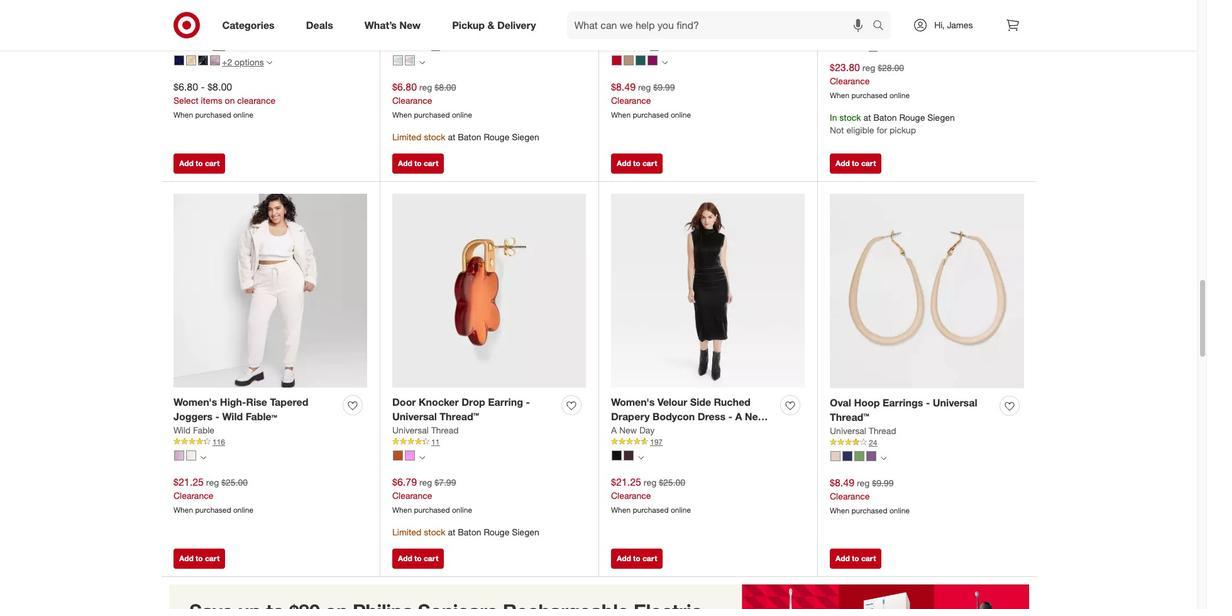 Task type: describe. For each thing, give the bounding box(es) containing it.
when for women's iridescent cropped puffer vest - wild fable™ black
[[830, 90, 850, 100]]

$21.25 for women's high-rise tapered joggers - wild fable™
[[174, 475, 204, 488]]

anodized crystal trio hoop earring set 3pc - wild fable™ link
[[393, 0, 557, 29]]

46
[[432, 42, 440, 51]]

3pc
[[449, 15, 467, 28]]

on
[[225, 95, 235, 105]]

295 link
[[174, 41, 367, 52]]

in
[[830, 112, 838, 123]]

$8.49 for oval hoop earrings - universal thread™
[[830, 476, 855, 489]]

$9.99 for oval
[[873, 477, 894, 488]]

claw
[[209, 1, 233, 13]]

advertisement region
[[161, 584, 1037, 609]]

wild down joggers
[[174, 424, 191, 435]]

delivery
[[498, 19, 536, 31]]

search
[[868, 20, 898, 32]]

when for open hoop earrings - universal thread™
[[612, 110, 631, 119]]

wild fable for vest
[[830, 30, 871, 41]]

rise
[[246, 396, 267, 408]]

purchased for women's iridescent cropped puffer vest - wild fable™ black
[[852, 90, 888, 100]]

categories link
[[212, 11, 290, 39]]

anodized crystal trio hoop earring set 3pc - wild fable™
[[393, 1, 531, 28]]

clearance
[[237, 95, 276, 105]]

deals link
[[296, 11, 349, 39]]

women's iridescent cropped puffer vest - wild fable™ black
[[830, 1, 976, 28]]

$28.00
[[878, 62, 905, 73]]

joggers
[[174, 410, 213, 423]]

a inside jumbo claw hair clip - a new day™
[[287, 1, 294, 13]]

trio
[[477, 1, 495, 13]]

search button
[[868, 11, 898, 42]]

pickup
[[452, 19, 485, 31]]

in stock at  baton rouge siegen not eligible for pickup
[[830, 112, 956, 136]]

197 link
[[612, 436, 805, 447]]

- inside open hoop earrings - universal thread™
[[712, 1, 716, 13]]

oval hoop earrings - universal thread™
[[830, 396, 978, 423]]

fable™ inside anodized crystal trio hoop earring set 3pc - wild fable™
[[500, 15, 531, 28]]

universal inside oval hoop earrings - universal thread™
[[933, 396, 978, 409]]

cream image for $8.49
[[624, 56, 634, 66]]

purchased for oval hoop earrings - universal thread™
[[852, 506, 888, 515]]

- inside anodized crystal trio hoop earring set 3pc - wild fable™
[[469, 15, 474, 28]]

online for women's velour side ruched drapery bodycon dress - a new day™
[[671, 505, 691, 514]]

crystal
[[440, 1, 475, 13]]

$6.80 - $8.00 select items on clearance when purchased online
[[174, 80, 276, 119]]

$6.80 for -
[[174, 80, 198, 93]]

women's iridescent cropped puffer vest - wild fable™ black link
[[830, 1, 995, 29]]

lilac purple image
[[405, 451, 415, 461]]

set
[[430, 15, 446, 28]]

at for anodized crystal trio hoop earring set 3pc - wild fable™
[[448, 132, 456, 142]]

puffer
[[830, 16, 859, 28]]

- inside women's high-rise tapered joggers - wild fable™
[[216, 410, 220, 423]]

116 link
[[174, 436, 367, 447]]

not
[[830, 125, 845, 136]]

earrings for open
[[669, 1, 709, 13]]

clip
[[259, 1, 277, 13]]

18
[[651, 42, 659, 51]]

all colors image for set
[[420, 60, 425, 66]]

women's high-rise tapered joggers - wild fable™ link
[[174, 395, 338, 424]]

limited for $6.79
[[393, 527, 422, 538]]

all colors element for door knocker drop earring - universal thread™
[[420, 453, 425, 461]]

all colors image for -
[[201, 455, 206, 461]]

clearance for oval hoop earrings - universal thread™
[[830, 490, 870, 501]]

$25.00 for -
[[222, 477, 248, 487]]

- inside jumbo claw hair clip - a new day™
[[280, 1, 284, 13]]

wild down puffer
[[830, 30, 848, 41]]

when for oval hoop earrings - universal thread™
[[830, 506, 850, 515]]

reg for women's iridescent cropped puffer vest - wild fable™ black
[[863, 62, 876, 73]]

at inside in stock at  baton rouge siegen not eligible for pickup
[[864, 112, 872, 123]]

116
[[213, 437, 225, 446]]

46 link
[[393, 41, 586, 52]]

knocker
[[419, 396, 459, 408]]

all colors element for open hoop earrings - universal thread™
[[662, 58, 668, 66]]

clearance for women's high-rise tapered joggers - wild fable™
[[174, 490, 214, 501]]

fable™ for tapered
[[246, 410, 277, 423]]

jumbo claw hair clip - a new day™ link
[[174, 0, 338, 29]]

online inside "$6.80 - $8.00 select items on clearance when purchased online"
[[233, 110, 254, 119]]

all colors element for anodized crystal trio hoop earring set 3pc - wild fable™
[[420, 58, 425, 66]]

options
[[235, 56, 264, 67]]

day for women's
[[640, 424, 655, 435]]

what's new
[[365, 19, 421, 31]]

tapered
[[270, 396, 309, 408]]

limited stock at  baton rouge siegen for $6.79
[[393, 527, 540, 538]]

cream image for $6.80
[[186, 56, 196, 66]]

hair
[[236, 1, 256, 13]]

$9.99 for open
[[654, 82, 675, 92]]

$7.99
[[435, 477, 456, 487]]

new for what's new link
[[400, 19, 421, 31]]

a inside women's velour side ruched drapery bodycon dress - a new day™
[[736, 410, 743, 423]]

online for door knocker drop earring - universal thread™
[[452, 505, 473, 514]]

for
[[877, 125, 888, 136]]

jumbo claw hair clip - a new day™
[[174, 1, 318, 28]]

thread for door
[[431, 424, 459, 435]]

women's for vest
[[830, 1, 874, 14]]

stock inside in stock at  baton rouge siegen not eligible for pickup
[[840, 112, 862, 123]]

blue image
[[174, 56, 184, 66]]

categories
[[222, 19, 275, 31]]

all colors element for women's velour side ruched drapery bodycon dress - a new day™
[[639, 453, 644, 461]]

a up blue icon
[[174, 29, 179, 40]]

$23.80
[[830, 61, 861, 73]]

11
[[432, 437, 440, 446]]

universal thread link for open
[[612, 29, 678, 41]]

fable for vest
[[850, 30, 871, 41]]

a new day for women's velour side ruched drapery bodycon dress - a new day™
[[612, 424, 655, 435]]

online for open hoop earrings - universal thread™
[[671, 110, 691, 119]]

earring inside anodized crystal trio hoop earring set 3pc - wild fable™
[[393, 15, 428, 28]]

when for women's velour side ruched drapery bodycon dress - a new day™
[[612, 505, 631, 514]]

drapery
[[612, 410, 650, 423]]

baton for anodized crystal trio hoop earring set 3pc - wild fable™
[[458, 132, 482, 142]]

door
[[393, 396, 416, 408]]

eligible
[[847, 125, 875, 136]]

deals
[[306, 19, 333, 31]]

- inside door knocker drop earring - universal thread™
[[526, 396, 530, 408]]

hi,
[[935, 20, 945, 30]]

24 link
[[830, 437, 1025, 448]]

thread™ inside door knocker drop earring - universal thread™
[[440, 410, 479, 423]]

cream image
[[186, 451, 196, 461]]

wild up blue/green image
[[393, 29, 410, 40]]

clearance for anodized crystal trio hoop earring set 3pc - wild fable™
[[393, 95, 432, 105]]

jumbo
[[174, 1, 207, 13]]

wild fable for earring
[[393, 29, 434, 40]]

all colors image for bodycon
[[639, 455, 644, 461]]

online for women's high-rise tapered joggers - wild fable™
[[233, 505, 254, 514]]

black image
[[612, 451, 622, 461]]

thread for open
[[650, 29, 678, 40]]

iridescent
[[877, 1, 925, 14]]

ruched
[[714, 396, 751, 408]]

$21.25 reg $25.00 clearance when purchased online for joggers
[[174, 475, 254, 514]]

reg for women's high-rise tapered joggers - wild fable™
[[206, 477, 219, 487]]

+2
[[222, 56, 232, 67]]

purchased for women's velour side ruched drapery bodycon dress - a new day™
[[633, 505, 669, 514]]

a down "drapery"
[[612, 424, 617, 435]]

universal thread for door
[[393, 424, 459, 435]]

pickup
[[890, 125, 917, 136]]

siegen for anodized crystal trio hoop earring set 3pc - wild fable™
[[512, 132, 540, 142]]

what's new link
[[354, 11, 437, 39]]

$6.79
[[393, 475, 417, 488]]

$8.49 for open hoop earrings - universal thread™
[[612, 80, 636, 93]]

black
[[949, 16, 976, 28]]

lilac purple image
[[867, 451, 877, 461]]

a new day link for women's velour side ruched drapery bodycon dress - a new day™
[[612, 424, 655, 436]]

18 link
[[612, 41, 805, 52]]

new for the a new day link associated with women's velour side ruched drapery bodycon dress - a new day™
[[620, 424, 637, 435]]

all colors element for oval hoop earrings - universal thread™
[[881, 454, 887, 462]]

purchased for open hoop earrings - universal thread™
[[633, 110, 669, 119]]

$21.25 reg $25.00 clearance when purchased online for drapery
[[612, 475, 691, 514]]

select
[[174, 95, 199, 105]]

coral red image
[[612, 56, 622, 66]]

67 link
[[830, 42, 1025, 53]]

universal down the open
[[612, 29, 648, 40]]

drop
[[462, 396, 486, 408]]

$6.80 reg $8.00 clearance when purchased online
[[393, 80, 473, 119]]

when for women's high-rise tapered joggers - wild fable™
[[174, 505, 193, 514]]

$21.25 for women's velour side ruched drapery bodycon dress - a new day™
[[612, 475, 642, 488]]

blue/green image
[[393, 56, 403, 66]]

hoop for oval
[[855, 396, 880, 409]]

- inside "$6.80 - $8.00 select items on clearance when purchased online"
[[201, 80, 205, 93]]



Task type: vqa. For each thing, say whether or not it's contained in the screenshot.
bottommost hanukkah
no



Task type: locate. For each thing, give the bounding box(es) containing it.
new
[[297, 1, 318, 13], [400, 19, 421, 31], [182, 29, 200, 40], [745, 410, 767, 423], [620, 424, 637, 435]]

0 horizontal spatial $25.00
[[222, 477, 248, 487]]

siegen
[[928, 112, 956, 123], [512, 132, 540, 142], [512, 527, 540, 538]]

0 horizontal spatial thread™
[[440, 410, 479, 423]]

reg for oval hoop earrings - universal thread™
[[857, 477, 870, 488]]

2 limited stock at  baton rouge siegen from the top
[[393, 527, 540, 538]]

2 vertical spatial at
[[448, 527, 456, 538]]

oval hoop earrings - universal thread™ image
[[830, 194, 1025, 388], [830, 194, 1025, 388]]

1 horizontal spatial $25.00
[[659, 477, 686, 487]]

1 horizontal spatial all colors image
[[881, 456, 887, 461]]

james
[[948, 20, 974, 30]]

$8.49 down dark blue image
[[830, 476, 855, 489]]

wild fable for joggers
[[174, 424, 215, 435]]

67
[[869, 43, 878, 52]]

- right the drop
[[526, 396, 530, 408]]

reg down 197
[[644, 477, 657, 487]]

berry pink image
[[174, 451, 184, 461]]

$8.00 for -
[[208, 80, 232, 93]]

universal thread link for oval
[[830, 424, 897, 437]]

door knocker drop earring - universal thread™
[[393, 396, 530, 423]]

thread™ inside open hoop earrings - universal thread™
[[612, 15, 651, 28]]

women's velour side ruched drapery bodycon dress - a new day™ image
[[612, 194, 805, 388], [612, 194, 805, 388]]

siegen inside in stock at  baton rouge siegen not eligible for pickup
[[928, 112, 956, 123]]

baton inside in stock at  baton rouge siegen not eligible for pickup
[[874, 112, 898, 123]]

a new day down "drapery"
[[612, 424, 655, 435]]

new down "drapery"
[[620, 424, 637, 435]]

a new day link up "295"
[[174, 29, 217, 41]]

fable down joggers
[[193, 424, 215, 435]]

dark blue image
[[843, 451, 853, 461]]

0 horizontal spatial day
[[202, 29, 217, 40]]

women's up joggers
[[174, 396, 217, 408]]

+2 options button
[[169, 52, 278, 72]]

2 vertical spatial rouge
[[484, 527, 510, 538]]

earrings inside open hoop earrings - universal thread™
[[669, 1, 709, 13]]

thread™ for oval
[[830, 411, 870, 423]]

0 vertical spatial earring
[[393, 15, 428, 28]]

2 vertical spatial stock
[[424, 527, 446, 538]]

thread™ down the open
[[612, 15, 651, 28]]

when inside '$6.80 reg $8.00 clearance when purchased online'
[[393, 110, 412, 119]]

$8.49
[[612, 80, 636, 93], [830, 476, 855, 489]]

purchased for women's high-rise tapered joggers - wild fable™
[[195, 505, 231, 514]]

1 vertical spatial $8.49 reg $9.99 clearance when purchased online
[[830, 476, 910, 515]]

1 vertical spatial limited stock at  baton rouge siegen
[[393, 527, 540, 538]]

a new day
[[174, 29, 217, 40], [612, 424, 655, 435]]

1 vertical spatial rouge
[[484, 132, 510, 142]]

0 vertical spatial limited stock at  baton rouge siegen
[[393, 132, 540, 142]]

purchased down mauve image
[[633, 505, 669, 514]]

universal thread link up 11
[[393, 424, 459, 436]]

0 vertical spatial baton
[[874, 112, 898, 123]]

$6.80 for reg
[[393, 80, 417, 93]]

wild
[[476, 15, 497, 28], [892, 16, 912, 28], [393, 29, 410, 40], [830, 30, 848, 41], [222, 410, 243, 423], [174, 424, 191, 435]]

1 limited stock at  baton rouge siegen from the top
[[393, 132, 540, 142]]

2 horizontal spatial thread
[[869, 425, 897, 436]]

0 horizontal spatial cream image
[[186, 56, 196, 66]]

1 horizontal spatial thread™
[[612, 15, 651, 28]]

earrings inside oval hoop earrings - universal thread™
[[883, 396, 924, 409]]

wild fable link
[[393, 29, 434, 41], [830, 29, 871, 42], [174, 424, 215, 436]]

black image
[[198, 56, 208, 66]]

purchased down pink/purple icon
[[414, 110, 450, 119]]

rouge for door knocker drop earring - universal thread™
[[484, 527, 510, 538]]

1 vertical spatial limited
[[393, 527, 422, 538]]

brown image
[[393, 451, 403, 461]]

door knocker drop earring - universal thread™ image
[[393, 194, 586, 388], [393, 194, 586, 388]]

mauve image
[[624, 451, 634, 461]]

women's inside women's velour side ruched drapery bodycon dress - a new day™
[[612, 396, 655, 408]]

women's up puffer
[[830, 1, 874, 14]]

online for anodized crystal trio hoop earring set 3pc - wild fable™
[[452, 110, 473, 119]]

- down ruched
[[729, 410, 733, 423]]

cream image left dark blue image
[[831, 451, 841, 461]]

$21.25
[[174, 475, 204, 488], [612, 475, 642, 488]]

1 vertical spatial a new day
[[612, 424, 655, 435]]

universal up 18 link at the right
[[719, 1, 764, 13]]

vest
[[862, 16, 882, 28]]

1 vertical spatial a new day link
[[612, 424, 655, 436]]

0 vertical spatial all colors image
[[662, 60, 668, 66]]

new down ruched
[[745, 410, 767, 423]]

1 vertical spatial $9.99
[[873, 477, 894, 488]]

purchased for anodized crystal trio hoop earring set 3pc - wild fable™
[[414, 110, 450, 119]]

add to cart
[[179, 158, 220, 168], [398, 158, 439, 168], [617, 158, 658, 168], [836, 158, 877, 168], [179, 554, 220, 563], [398, 554, 439, 563], [617, 554, 658, 563], [836, 554, 877, 563]]

0 horizontal spatial a new day link
[[174, 29, 217, 41]]

1 $6.80 from the left
[[174, 80, 198, 93]]

- right joggers
[[216, 410, 220, 423]]

0 horizontal spatial universal thread
[[393, 424, 459, 435]]

a down ruched
[[736, 410, 743, 423]]

purchased inside '$6.80 reg $8.00 clearance when purchased online'
[[414, 110, 450, 119]]

24
[[869, 438, 878, 447]]

new inside women's velour side ruched drapery bodycon dress - a new day™
[[745, 410, 767, 423]]

stock for door knocker drop earring - universal thread™
[[424, 527, 446, 538]]

online for women's iridescent cropped puffer vest - wild fable™ black
[[890, 90, 910, 100]]

0 vertical spatial $9.99
[[654, 82, 675, 92]]

2 horizontal spatial wild fable link
[[830, 29, 871, 42]]

wild fable link down puffer
[[830, 29, 871, 42]]

$8.00
[[208, 80, 232, 93], [435, 82, 456, 92]]

$9.99
[[654, 82, 675, 92], [873, 477, 894, 488]]

$8.49 reg $9.99 clearance when purchased online for oval hoop earrings - universal thread™
[[830, 476, 910, 515]]

fable™ for puffer
[[915, 16, 947, 28]]

0 horizontal spatial universal thread link
[[393, 424, 459, 436]]

universal thread link up 18
[[612, 29, 678, 41]]

baton down '$6.80 reg $8.00 clearance when purchased online'
[[458, 132, 482, 142]]

2 horizontal spatial hoop
[[855, 396, 880, 409]]

limited down '$6.80 reg $8.00 clearance when purchased online'
[[393, 132, 422, 142]]

day up "295"
[[202, 29, 217, 40]]

2 horizontal spatial wild fable
[[830, 30, 871, 41]]

women's high-rise tapered joggers - wild fable™ image
[[174, 194, 367, 388], [174, 194, 367, 388]]

clearance for open hoop earrings - universal thread™
[[612, 95, 651, 105]]

$8.00 inside '$6.80 reg $8.00 clearance when purchased online'
[[435, 82, 456, 92]]

door knocker drop earring - universal thread™ link
[[393, 395, 557, 424]]

wild fable
[[393, 29, 434, 40], [830, 30, 871, 41], [174, 424, 215, 435]]

clearance down $6.79 at the bottom
[[393, 490, 432, 501]]

women's
[[830, 1, 874, 14], [174, 396, 217, 408], [612, 396, 655, 408]]

0 vertical spatial stock
[[840, 112, 862, 123]]

new down the 'jumbo' at the left of page
[[182, 29, 200, 40]]

when down $6.79 at the bottom
[[393, 505, 412, 514]]

fable down vest
[[850, 30, 871, 41]]

0 horizontal spatial earrings
[[669, 1, 709, 13]]

hoop for open
[[640, 1, 666, 13]]

0 horizontal spatial wild fable
[[174, 424, 215, 435]]

wild inside women's iridescent cropped puffer vest - wild fable™ black
[[892, 16, 912, 28]]

0 vertical spatial rouge
[[900, 112, 926, 123]]

$21.25 down cream icon
[[174, 475, 204, 488]]

197
[[651, 437, 663, 446]]

universal up lilac purple icon
[[393, 424, 429, 435]]

day
[[202, 29, 217, 40], [640, 424, 655, 435]]

$6.80 up select
[[174, 80, 198, 93]]

2 horizontal spatial fable
[[850, 30, 871, 41]]

2 horizontal spatial thread™
[[830, 411, 870, 423]]

1 vertical spatial siegen
[[512, 132, 540, 142]]

$6.80 inside "$6.80 - $8.00 select items on clearance when purchased online"
[[174, 80, 198, 93]]

all colors image right lilac purple image
[[881, 456, 887, 461]]

fable
[[412, 29, 434, 40], [850, 30, 871, 41], [193, 424, 215, 435]]

- inside women's velour side ruched drapery bodycon dress - a new day™
[[729, 410, 733, 423]]

reg down 116
[[206, 477, 219, 487]]

online for oval hoop earrings - universal thread™
[[890, 506, 910, 515]]

reg down 67
[[863, 62, 876, 73]]

1 horizontal spatial $8.49 reg $9.99 clearance when purchased online
[[830, 476, 910, 515]]

day™ down "drapery"
[[612, 424, 636, 437]]

0 vertical spatial at
[[864, 112, 872, 123]]

magenta image
[[648, 56, 658, 66]]

$6.79 reg $7.99 clearance when purchased online
[[393, 475, 473, 514]]

cream image
[[186, 56, 196, 66], [624, 56, 634, 66], [831, 451, 841, 461]]

1 horizontal spatial universal thread
[[612, 29, 678, 40]]

earring right the drop
[[488, 396, 523, 408]]

wild fable down joggers
[[174, 424, 215, 435]]

pickup & delivery link
[[442, 11, 552, 39]]

1 horizontal spatial $6.80
[[393, 80, 417, 93]]

clearance inside '$6.80 reg $8.00 clearance when purchased online'
[[393, 95, 432, 105]]

1 vertical spatial baton
[[458, 132, 482, 142]]

1 vertical spatial earring
[[488, 396, 523, 408]]

2 horizontal spatial women's
[[830, 1, 874, 14]]

clearance inside $23.80 reg $28.00 clearance when purchased online
[[830, 75, 870, 86]]

all colors image right cream icon
[[201, 455, 206, 461]]

hoop up delivery
[[498, 1, 524, 13]]

0 horizontal spatial all colors image
[[662, 60, 668, 66]]

universal down door
[[393, 410, 437, 423]]

fable™ inside women's high-rise tapered joggers - wild fable™
[[246, 410, 277, 423]]

1 limited from the top
[[393, 132, 422, 142]]

0 horizontal spatial $9.99
[[654, 82, 675, 92]]

items
[[201, 95, 223, 105]]

add
[[179, 158, 194, 168], [398, 158, 413, 168], [617, 158, 632, 168], [836, 158, 850, 168], [179, 554, 194, 563], [398, 554, 413, 563], [617, 554, 632, 563], [836, 554, 850, 563]]

day™ inside women's velour side ruched drapery bodycon dress - a new day™
[[612, 424, 636, 437]]

clearance for women's velour side ruched drapery bodycon dress - a new day™
[[612, 490, 651, 501]]

purchased down cream icon
[[195, 505, 231, 514]]

online inside $6.79 reg $7.99 clearance when purchased online
[[452, 505, 473, 514]]

all colors image right lilac purple icon
[[420, 455, 425, 461]]

wild fable link for joggers
[[174, 424, 215, 436]]

reg for door knocker drop earring - universal thread™
[[420, 477, 432, 487]]

new down the anodized
[[400, 19, 421, 31]]

1 horizontal spatial $9.99
[[873, 477, 894, 488]]

universal thread for oval
[[830, 425, 897, 436]]

1 horizontal spatial universal thread link
[[612, 29, 678, 41]]

side
[[691, 396, 712, 408]]

0 horizontal spatial fable™
[[246, 410, 277, 423]]

hoop inside oval hoop earrings - universal thread™
[[855, 396, 880, 409]]

stock down $6.79 reg $7.99 clearance when purchased online
[[424, 527, 446, 538]]

0 horizontal spatial thread
[[431, 424, 459, 435]]

at for door knocker drop earring - universal thread™
[[448, 527, 456, 538]]

wild fable link for vest
[[830, 29, 871, 42]]

rouge inside in stock at  baton rouge siegen not eligible for pickup
[[900, 112, 926, 123]]

all colors element right mauve image
[[639, 453, 644, 461]]

hoop inside open hoop earrings - universal thread™
[[640, 1, 666, 13]]

1 horizontal spatial thread
[[650, 29, 678, 40]]

all colors image right pink/purple icon
[[420, 60, 425, 66]]

all colors element
[[420, 58, 425, 66], [662, 58, 668, 66], [201, 453, 206, 461], [420, 453, 425, 461], [639, 453, 644, 461], [881, 454, 887, 462]]

reg left $7.99
[[420, 477, 432, 487]]

wild inside women's high-rise tapered joggers - wild fable™
[[222, 410, 243, 423]]

thread™ inside oval hoop earrings - universal thread™
[[830, 411, 870, 423]]

0 vertical spatial $8.49 reg $9.99 clearance when purchased online
[[612, 80, 691, 119]]

$9.99 down lilac purple image
[[873, 477, 894, 488]]

1 vertical spatial day
[[640, 424, 655, 435]]

-
[[280, 1, 284, 13], [712, 1, 716, 13], [469, 15, 474, 28], [885, 16, 889, 28], [201, 80, 205, 93], [526, 396, 530, 408], [927, 396, 931, 409], [216, 410, 220, 423], [729, 410, 733, 423]]

when down select
[[174, 110, 193, 119]]

open
[[612, 1, 637, 13]]

0 horizontal spatial wild fable link
[[174, 424, 215, 436]]

11 link
[[393, 436, 586, 447]]

reg inside $6.79 reg $7.99 clearance when purchased online
[[420, 477, 432, 487]]

2 horizontal spatial fable™
[[915, 16, 947, 28]]

open hoop earrings - universal thread™ link
[[612, 0, 776, 29]]

all colors image for open
[[662, 60, 668, 66]]

clearance down cream icon
[[174, 490, 214, 501]]

- up 18 link at the right
[[712, 1, 716, 13]]

clearance for door knocker drop earring - universal thread™
[[393, 490, 432, 501]]

when inside $6.79 reg $7.99 clearance when purchased online
[[393, 505, 412, 514]]

$6.80
[[174, 80, 198, 93], [393, 80, 417, 93]]

limited stock at  baton rouge siegen down $6.79 reg $7.99 clearance when purchased online
[[393, 527, 540, 538]]

2 $6.80 from the left
[[393, 80, 417, 93]]

women's velour side ruched drapery bodycon dress - a new day™ link
[[612, 395, 776, 437]]

limited for $6.80
[[393, 132, 422, 142]]

1 horizontal spatial hoop
[[640, 1, 666, 13]]

2 $21.25 from the left
[[612, 475, 642, 488]]

light green image
[[855, 451, 865, 461]]

women's inside women's high-rise tapered joggers - wild fable™
[[174, 396, 217, 408]]

at up eligible
[[864, 112, 872, 123]]

0 horizontal spatial $21.25 reg $25.00 clearance when purchased online
[[174, 475, 254, 514]]

1 horizontal spatial wild fable link
[[393, 29, 434, 41]]

rouge
[[900, 112, 926, 123], [484, 132, 510, 142], [484, 527, 510, 538]]

all colors image for oval
[[881, 456, 887, 461]]

when down dark blue image
[[830, 506, 850, 515]]

wild down iridescent on the top
[[892, 16, 912, 28]]

0 vertical spatial earrings
[[669, 1, 709, 13]]

$8.00 down 46
[[435, 82, 456, 92]]

1 $21.25 reg $25.00 clearance when purchased online from the left
[[174, 475, 254, 514]]

earrings for oval
[[883, 396, 924, 409]]

online inside $23.80 reg $28.00 clearance when purchased online
[[890, 90, 910, 100]]

purple image
[[210, 56, 220, 66]]

purchased
[[852, 90, 888, 100], [195, 110, 231, 119], [414, 110, 450, 119], [633, 110, 669, 119], [195, 505, 231, 514], [414, 505, 450, 514], [633, 505, 669, 514], [852, 506, 888, 515]]

all colors image
[[662, 60, 668, 66], [881, 456, 887, 461]]

$21.25 reg $25.00 clearance when purchased online
[[174, 475, 254, 514], [612, 475, 691, 514]]

earrings up 18 link at the right
[[669, 1, 709, 13]]

anodized
[[393, 1, 437, 13]]

0 horizontal spatial $6.80
[[174, 80, 198, 93]]

clearance inside $6.79 reg $7.99 clearance when purchased online
[[393, 490, 432, 501]]

when down coral red 'icon'
[[612, 110, 631, 119]]

all colors image
[[420, 60, 425, 66], [201, 455, 206, 461], [420, 455, 425, 461], [639, 455, 644, 461]]

when up in
[[830, 90, 850, 100]]

when inside "$6.80 - $8.00 select items on clearance when purchased online"
[[174, 110, 193, 119]]

0 horizontal spatial earring
[[393, 15, 428, 28]]

$6.80 inside '$6.80 reg $8.00 clearance when purchased online'
[[393, 80, 417, 93]]

1 horizontal spatial cream image
[[624, 56, 634, 66]]

hoop right the open
[[640, 1, 666, 13]]

all colors element right lilac purple icon
[[420, 453, 425, 461]]

clearance down emerald green image
[[612, 95, 651, 105]]

hi, james
[[935, 20, 974, 30]]

online
[[890, 90, 910, 100], [233, 110, 254, 119], [452, 110, 473, 119], [671, 110, 691, 119], [233, 505, 254, 514], [452, 505, 473, 514], [671, 505, 691, 514], [890, 506, 910, 515]]

women's up "drapery"
[[612, 396, 655, 408]]

universal thread link up 24
[[830, 424, 897, 437]]

0 vertical spatial siegen
[[928, 112, 956, 123]]

0 horizontal spatial $8.00
[[208, 80, 232, 93]]

1 $25.00 from the left
[[222, 477, 248, 487]]

purchased down magenta image
[[633, 110, 669, 119]]

reg down 46
[[420, 82, 432, 92]]

0 vertical spatial a new day link
[[174, 29, 217, 41]]

earring
[[393, 15, 428, 28], [488, 396, 523, 408]]

open hoop earrings - universal thread™
[[612, 1, 764, 28]]

1 horizontal spatial $21.25
[[612, 475, 642, 488]]

$8.49 reg $9.99 clearance when purchased online down lilac purple image
[[830, 476, 910, 515]]

earring inside door knocker drop earring - universal thread™
[[488, 396, 523, 408]]

a new day link for jumbo claw hair clip - a new day™
[[174, 29, 217, 41]]

$8.49 reg $9.99 clearance when purchased online for open hoop earrings - universal thread™
[[612, 80, 691, 119]]

$8.49 reg $9.99 clearance when purchased online
[[612, 80, 691, 119], [830, 476, 910, 515]]

reg for women's velour side ruched drapery bodycon dress - a new day™
[[644, 477, 657, 487]]

day for jumbo
[[202, 29, 217, 40]]

wild inside anodized crystal trio hoop earring set 3pc - wild fable™
[[476, 15, 497, 28]]

when for anodized crystal trio hoop earring set 3pc - wild fable™
[[393, 110, 412, 119]]

reg
[[863, 62, 876, 73], [420, 82, 432, 92], [639, 82, 651, 92], [206, 477, 219, 487], [420, 477, 432, 487], [644, 477, 657, 487], [857, 477, 870, 488]]

0 horizontal spatial day™
[[174, 15, 198, 28]]

reg inside $23.80 reg $28.00 clearance when purchased online
[[863, 62, 876, 73]]

0 vertical spatial day
[[202, 29, 217, 40]]

when inside $23.80 reg $28.00 clearance when purchased online
[[830, 90, 850, 100]]

wild down high-
[[222, 410, 243, 423]]

cream image left black icon
[[186, 56, 196, 66]]

to
[[196, 158, 203, 168], [415, 158, 422, 168], [634, 158, 641, 168], [853, 158, 860, 168], [196, 554, 203, 563], [415, 554, 422, 563], [634, 554, 641, 563], [853, 554, 860, 563]]

limited stock at  baton rouge siegen down '$6.80 reg $8.00 clearance when purchased online'
[[393, 132, 540, 142]]

1 $21.25 from the left
[[174, 475, 204, 488]]

- inside oval hoop earrings - universal thread™
[[927, 396, 931, 409]]

universal inside open hoop earrings - universal thread™
[[719, 1, 764, 13]]

universal thread
[[612, 29, 678, 40], [393, 424, 459, 435], [830, 425, 897, 436]]

purchased inside $6.79 reg $7.99 clearance when purchased online
[[414, 505, 450, 514]]

2 $25.00 from the left
[[659, 477, 686, 487]]

when for door knocker drop earring - universal thread™
[[393, 505, 412, 514]]

thread for oval
[[869, 425, 897, 436]]

purchased down $7.99
[[414, 505, 450, 514]]

women's velour side ruched drapery bodycon dress - a new day™
[[612, 396, 767, 437]]

1 vertical spatial earrings
[[883, 396, 924, 409]]

reg for open hoop earrings - universal thread™
[[639, 82, 651, 92]]

0 horizontal spatial $21.25
[[174, 475, 204, 488]]

0 horizontal spatial a new day
[[174, 29, 217, 40]]

2 vertical spatial siegen
[[512, 527, 540, 538]]

0 vertical spatial limited
[[393, 132, 422, 142]]

1 horizontal spatial a new day link
[[612, 424, 655, 436]]

universal thread link
[[612, 29, 678, 41], [393, 424, 459, 436], [830, 424, 897, 437]]

fable for earring
[[412, 29, 434, 40]]

thread up 24
[[869, 425, 897, 436]]

bodycon
[[653, 410, 695, 423]]

1 horizontal spatial earring
[[488, 396, 523, 408]]

new for the a new day link associated with jumbo claw hair clip - a new day™
[[182, 29, 200, 40]]

$25.00 down 197
[[659, 477, 686, 487]]

0 horizontal spatial fable
[[193, 424, 215, 435]]

1 horizontal spatial $21.25 reg $25.00 clearance when purchased online
[[612, 475, 691, 514]]

1 vertical spatial day™
[[612, 424, 636, 437]]

1 horizontal spatial women's
[[612, 396, 655, 408]]

wild fable link up 46
[[393, 29, 434, 41]]

0 horizontal spatial $8.49 reg $9.99 clearance when purchased online
[[612, 80, 691, 119]]

1 vertical spatial all colors image
[[881, 456, 887, 461]]

reg down emerald green image
[[639, 82, 651, 92]]

$8.00 inside "$6.80 - $8.00 select items on clearance when purchased online"
[[208, 80, 232, 93]]

stock up eligible
[[840, 112, 862, 123]]

1 vertical spatial at
[[448, 132, 456, 142]]

+2 options
[[222, 56, 264, 67]]

1 horizontal spatial fable
[[412, 29, 434, 40]]

what's
[[365, 19, 397, 31]]

purchased inside $23.80 reg $28.00 clearance when purchased online
[[852, 90, 888, 100]]

wild fable down puffer
[[830, 30, 871, 41]]

reg for anodized crystal trio hoop earring set 3pc - wild fable™
[[420, 82, 432, 92]]

fable for joggers
[[193, 424, 215, 435]]

$23.80 reg $28.00 clearance when purchased online
[[830, 61, 910, 100]]

a
[[287, 1, 294, 13], [174, 29, 179, 40], [736, 410, 743, 423], [612, 424, 617, 435]]

add to cart button
[[174, 153, 225, 174], [393, 153, 444, 174], [612, 153, 663, 174], [830, 153, 882, 174], [174, 549, 225, 569], [393, 549, 444, 569], [612, 549, 663, 569], [830, 549, 882, 569]]

women's inside women's iridescent cropped puffer vest - wild fable™ black
[[830, 1, 874, 14]]

0 horizontal spatial women's
[[174, 396, 217, 408]]

$8.00 for reg
[[435, 82, 456, 92]]

&
[[488, 19, 495, 31]]

purchased for door knocker drop earring - universal thread™
[[414, 505, 450, 514]]

0 horizontal spatial hoop
[[498, 1, 524, 13]]

2 horizontal spatial cream image
[[831, 451, 841, 461]]

all colors + 2 more colors image
[[267, 60, 272, 66]]

1 horizontal spatial $8.49
[[830, 476, 855, 489]]

pickup & delivery
[[452, 19, 536, 31]]

purchased down lilac purple image
[[852, 506, 888, 515]]

limited stock at  baton rouge siegen for $6.80
[[393, 132, 540, 142]]

new inside jumbo claw hair clip - a new day™
[[297, 1, 318, 13]]

thread™ for open
[[612, 15, 651, 28]]

universal thread for open
[[612, 29, 678, 40]]

all colors element for women's high-rise tapered joggers - wild fable™
[[201, 453, 206, 461]]

stock for anodized crystal trio hoop earring set 3pc - wild fable™
[[424, 132, 446, 142]]

at down '$6.80 reg $8.00 clearance when purchased online'
[[448, 132, 456, 142]]

2 $21.25 reg $25.00 clearance when purchased online from the left
[[612, 475, 691, 514]]

purchased inside "$6.80 - $8.00 select items on clearance when purchased online"
[[195, 110, 231, 119]]

$8.49 reg $9.99 clearance when purchased online down magenta image
[[612, 80, 691, 119]]

online inside '$6.80 reg $8.00 clearance when purchased online'
[[452, 110, 473, 119]]

1 horizontal spatial $8.00
[[435, 82, 456, 92]]

- inside women's iridescent cropped puffer vest - wild fable™ black
[[885, 16, 889, 28]]

day up 197
[[640, 424, 655, 435]]

when down berry pink image
[[174, 505, 193, 514]]

women's for drapery
[[612, 396, 655, 408]]

295
[[213, 42, 225, 51]]

fable™ right the &
[[500, 15, 531, 28]]

- right 3pc
[[469, 15, 474, 28]]

velour
[[658, 396, 688, 408]]

oval hoop earrings - universal thread™ link
[[830, 396, 995, 424]]

cropped
[[928, 1, 970, 14]]

fable™ inside women's iridescent cropped puffer vest - wild fable™ black
[[915, 16, 947, 28]]

2 limited from the top
[[393, 527, 422, 538]]

baton for door knocker drop earring - universal thread™
[[458, 527, 482, 538]]

emerald green image
[[636, 56, 646, 66]]

reg down light green "image"
[[857, 477, 870, 488]]

women's for joggers
[[174, 396, 217, 408]]

universal inside door knocker drop earring - universal thread™
[[393, 410, 437, 423]]

all colors image right mauve image
[[639, 455, 644, 461]]

hoop
[[498, 1, 524, 13], [640, 1, 666, 13], [855, 396, 880, 409]]

when
[[830, 90, 850, 100], [174, 110, 193, 119], [393, 110, 412, 119], [612, 110, 631, 119], [174, 505, 193, 514], [393, 505, 412, 514], [612, 505, 631, 514], [830, 506, 850, 515]]

women's high-rise tapered joggers - wild fable™
[[174, 396, 309, 423]]

2 horizontal spatial universal thread link
[[830, 424, 897, 437]]

a new day for jumbo claw hair clip - a new day™
[[174, 29, 217, 40]]

baton up for
[[874, 112, 898, 123]]

0 vertical spatial day™
[[174, 15, 198, 28]]

limited
[[393, 132, 422, 142], [393, 527, 422, 538]]

0 vertical spatial a new day
[[174, 29, 217, 40]]

$9.99 down magenta image
[[654, 82, 675, 92]]

oval
[[830, 396, 852, 409]]

1 horizontal spatial earrings
[[883, 396, 924, 409]]

1 vertical spatial $8.49
[[830, 476, 855, 489]]

stock down '$6.80 reg $8.00 clearance when purchased online'
[[424, 132, 446, 142]]

$25.00 for bodycon
[[659, 477, 686, 487]]

all colors element right magenta image
[[662, 58, 668, 66]]

1 horizontal spatial a new day
[[612, 424, 655, 435]]

universal thread link for door
[[393, 424, 459, 436]]

fable™ down rise
[[246, 410, 277, 423]]

dress
[[698, 410, 726, 423]]

$21.25 reg $25.00 clearance when purchased online down mauve image
[[612, 475, 691, 514]]

hoop right oval
[[855, 396, 880, 409]]

universal up 24 link
[[933, 396, 978, 409]]

day™ inside jumbo claw hair clip - a new day™
[[174, 15, 198, 28]]

all colors + 2 more colors element
[[267, 58, 272, 66]]

high-
[[220, 396, 246, 408]]

1 horizontal spatial day™
[[612, 424, 636, 437]]

reg inside '$6.80 reg $8.00 clearance when purchased online'
[[420, 82, 432, 92]]

thread™
[[612, 15, 651, 28], [440, 410, 479, 423], [830, 411, 870, 423]]

stock
[[840, 112, 862, 123], [424, 132, 446, 142], [424, 527, 446, 538]]

all colors image for universal
[[420, 455, 425, 461]]

wild fable link for earring
[[393, 29, 434, 41]]

universal up dark blue image
[[830, 425, 867, 436]]

hoop inside anodized crystal trio hoop earring set 3pc - wild fable™
[[498, 1, 524, 13]]

0 horizontal spatial $8.49
[[612, 80, 636, 93]]

new up deals
[[297, 1, 318, 13]]

What can we help you find? suggestions appear below search field
[[567, 11, 877, 39]]

2 vertical spatial baton
[[458, 527, 482, 538]]

1 horizontal spatial fable™
[[500, 15, 531, 28]]

2 horizontal spatial universal thread
[[830, 425, 897, 436]]

1 vertical spatial stock
[[424, 132, 446, 142]]

rouge for anodized crystal trio hoop earring set 3pc - wild fable™
[[484, 132, 510, 142]]

purchased down $28.00
[[852, 90, 888, 100]]

0 vertical spatial $8.49
[[612, 80, 636, 93]]

pink/purple image
[[405, 56, 415, 66]]



